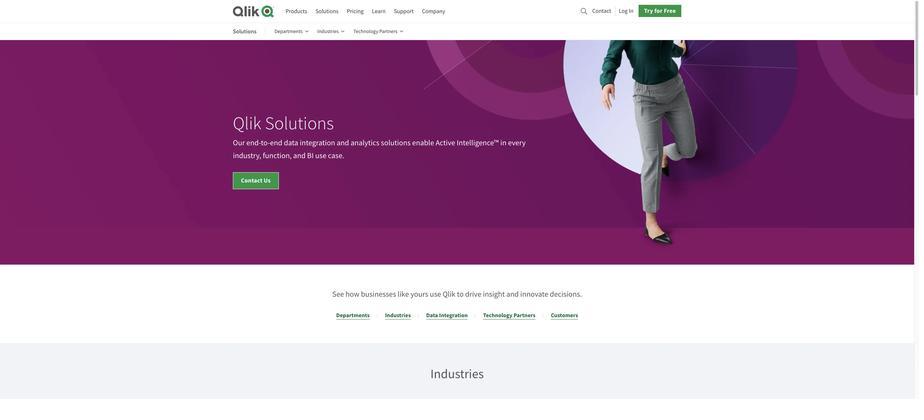 Task type: locate. For each thing, give the bounding box(es) containing it.
1 vertical spatial partners
[[514, 312, 536, 320]]

solutions link
[[316, 5, 339, 17]]

company
[[422, 8, 446, 15]]

solutions up data
[[265, 112, 334, 135]]

departments
[[275, 28, 303, 35], [336, 312, 370, 320]]

1 horizontal spatial departments
[[336, 312, 370, 320]]

0 vertical spatial use
[[316, 151, 327, 161]]

solutions for solutions menu bar
[[233, 28, 257, 35]]

enable
[[413, 138, 434, 148]]

1 vertical spatial industries
[[385, 312, 411, 320]]

0 horizontal spatial qlik
[[233, 112, 262, 135]]

integration
[[300, 138, 335, 148]]

support
[[394, 8, 414, 15]]

0 horizontal spatial technology partners link
[[354, 24, 404, 39]]

technology partners down insight
[[484, 312, 536, 320]]

function,
[[263, 151, 292, 161]]

0 horizontal spatial departments link
[[275, 24, 309, 39]]

1 horizontal spatial technology partners
[[484, 312, 536, 320]]

0 vertical spatial technology partners
[[354, 28, 398, 35]]

use inside qlik solutions our end-to-end data integration and analytics solutions enable active intelligence™ in every industry, function, and bi use case.
[[316, 151, 327, 161]]

use right yours
[[430, 290, 441, 300]]

1 vertical spatial contact
[[241, 177, 263, 185]]

0 vertical spatial qlik
[[233, 112, 262, 135]]

qlik
[[233, 112, 262, 135], [443, 290, 456, 300]]

solutions down go to the home page. image
[[233, 28, 257, 35]]

industries
[[318, 28, 339, 35], [385, 312, 411, 320], [431, 367, 484, 383]]

data
[[284, 138, 299, 148]]

drive
[[466, 290, 482, 300]]

solutions
[[316, 8, 339, 15], [233, 28, 257, 35], [265, 112, 334, 135]]

0 vertical spatial departments
[[275, 28, 303, 35]]

1 horizontal spatial qlik
[[443, 290, 456, 300]]

technology partners
[[354, 28, 398, 35], [484, 312, 536, 320]]

decisions.
[[550, 290, 582, 300]]

1 vertical spatial technology
[[484, 312, 513, 320]]

industries link down solutions link
[[318, 24, 345, 39]]

active
[[436, 138, 456, 148]]

0 horizontal spatial technology partners
[[354, 28, 398, 35]]

menu bar
[[286, 5, 446, 17]]

0 horizontal spatial partners
[[380, 28, 398, 35]]

industries link down like at the left
[[385, 312, 411, 320]]

contact
[[593, 7, 612, 15], [241, 177, 263, 185]]

data
[[427, 312, 438, 320]]

learn link
[[372, 5, 386, 17]]

menu bar containing products
[[286, 5, 446, 17]]

and left bi
[[293, 151, 306, 161]]

departments down the 'how'
[[336, 312, 370, 320]]

2 vertical spatial solutions
[[265, 112, 334, 135]]

1 horizontal spatial departments link
[[336, 312, 370, 320]]

1 horizontal spatial technology
[[484, 312, 513, 320]]

0 horizontal spatial departments
[[275, 28, 303, 35]]

0 vertical spatial industries link
[[318, 24, 345, 39]]

partners down innovate
[[514, 312, 536, 320]]

contact link
[[593, 6, 612, 16]]

customers link
[[551, 312, 579, 320]]

data integration link
[[427, 312, 468, 320]]

1 vertical spatial use
[[430, 290, 441, 300]]

contact for contact us
[[241, 177, 263, 185]]

partners down learn link
[[380, 28, 398, 35]]

integration
[[440, 312, 468, 320]]

and right insight
[[507, 290, 519, 300]]

technology partners link down insight
[[484, 312, 536, 320]]

1 vertical spatial technology partners link
[[484, 312, 536, 320]]

0 vertical spatial solutions
[[316, 8, 339, 15]]

1 horizontal spatial partners
[[514, 312, 536, 320]]

intelligence™
[[457, 138, 499, 148]]

see how businesses like yours use qlik to drive insight and innovate decisions.
[[333, 290, 582, 300]]

departments link
[[275, 24, 309, 39], [336, 312, 370, 320]]

insight
[[483, 290, 505, 300]]

qlik left to
[[443, 290, 456, 300]]

0 vertical spatial partners
[[380, 28, 398, 35]]

go to the home page. image
[[233, 5, 274, 18]]

1 horizontal spatial contact
[[593, 7, 612, 15]]

innovate
[[521, 290, 549, 300]]

1 vertical spatial departments
[[336, 312, 370, 320]]

and up case.
[[337, 138, 349, 148]]

2 vertical spatial and
[[507, 290, 519, 300]]

contact left log in the right of the page
[[593, 7, 612, 15]]

technology partners link
[[354, 24, 404, 39], [484, 312, 536, 320]]

0 vertical spatial departments link
[[275, 24, 309, 39]]

company link
[[422, 5, 446, 17]]

how
[[346, 290, 360, 300]]

solutions inside qlik main "element"
[[316, 8, 339, 15]]

0 horizontal spatial technology
[[354, 28, 379, 35]]

industries link
[[318, 24, 345, 39], [385, 312, 411, 320]]

and
[[337, 138, 349, 148], [293, 151, 306, 161], [507, 290, 519, 300]]

technology down insight
[[484, 312, 513, 320]]

log in
[[619, 7, 634, 15]]

2 horizontal spatial industries
[[431, 367, 484, 383]]

departments link down the 'how'
[[336, 312, 370, 320]]

0 vertical spatial industries
[[318, 28, 339, 35]]

use
[[316, 151, 327, 161], [430, 290, 441, 300]]

1 vertical spatial technology partners
[[484, 312, 536, 320]]

1 vertical spatial and
[[293, 151, 306, 161]]

solutions inside menu bar
[[233, 28, 257, 35]]

log
[[619, 7, 628, 15]]

partners
[[380, 28, 398, 35], [514, 312, 536, 320]]

1 vertical spatial industries link
[[385, 312, 411, 320]]

data integration
[[427, 312, 468, 320]]

contact left 'us'
[[241, 177, 263, 185]]

qlik up end-
[[233, 112, 262, 135]]

free
[[664, 7, 676, 15]]

see
[[333, 290, 344, 300]]

use right bi
[[316, 151, 327, 161]]

1 vertical spatial solutions
[[233, 28, 257, 35]]

1 vertical spatial departments link
[[336, 312, 370, 320]]

technology partners down learn link
[[354, 28, 398, 35]]

solutions up solutions menu bar
[[316, 8, 339, 15]]

0 horizontal spatial and
[[293, 151, 306, 161]]

0 horizontal spatial use
[[316, 151, 327, 161]]

solutions inside qlik solutions our end-to-end data integration and analytics solutions enable active intelligence™ in every industry, function, and bi use case.
[[265, 112, 334, 135]]

0 horizontal spatial contact
[[241, 177, 263, 185]]

products
[[286, 8, 307, 15]]

0 horizontal spatial industries
[[318, 28, 339, 35]]

contact inside qlik main "element"
[[593, 7, 612, 15]]

support link
[[394, 5, 414, 17]]

1 horizontal spatial technology partners link
[[484, 312, 536, 320]]

0 horizontal spatial industries link
[[318, 24, 345, 39]]

customers
[[551, 312, 579, 320]]

0 vertical spatial contact
[[593, 7, 612, 15]]

analytics
[[351, 138, 380, 148]]

end
[[270, 138, 283, 148]]

technology down pricing on the left of the page
[[354, 28, 379, 35]]

0 vertical spatial technology
[[354, 28, 379, 35]]

departments link down products
[[275, 24, 309, 39]]

solutions
[[381, 138, 411, 148]]

technology
[[354, 28, 379, 35], [484, 312, 513, 320]]

0 vertical spatial and
[[337, 138, 349, 148]]

technology partners link down learn link
[[354, 24, 404, 39]]

departments down products link
[[275, 28, 303, 35]]



Task type: describe. For each thing, give the bounding box(es) containing it.
every
[[508, 138, 526, 148]]

solutions for solutions link
[[316, 8, 339, 15]]

qlik main element
[[286, 5, 682, 17]]

products link
[[286, 5, 307, 17]]

in
[[629, 7, 634, 15]]

qlik solutions our end-to-end data integration and analytics solutions enable active intelligence™ in every industry, function, and bi use case.
[[233, 112, 526, 161]]

try for free link
[[639, 5, 682, 17]]

our
[[233, 138, 245, 148]]

yours
[[411, 290, 429, 300]]

us
[[264, 177, 271, 185]]

log in link
[[619, 6, 634, 16]]

learn
[[372, 8, 386, 15]]

0 vertical spatial technology partners link
[[354, 24, 404, 39]]

like
[[398, 290, 409, 300]]

partners inside solutions menu bar
[[380, 28, 398, 35]]

menu bar inside qlik main "element"
[[286, 5, 446, 17]]

for
[[655, 7, 663, 15]]

industry,
[[233, 151, 261, 161]]

1 vertical spatial qlik
[[443, 290, 456, 300]]

in
[[501, 138, 507, 148]]

end-
[[247, 138, 261, 148]]

to
[[457, 290, 464, 300]]

pricing link
[[347, 5, 364, 17]]

1 horizontal spatial industries
[[385, 312, 411, 320]]

to-
[[261, 138, 270, 148]]

businesses
[[361, 290, 396, 300]]

contact for contact
[[593, 7, 612, 15]]

1 horizontal spatial and
[[337, 138, 349, 148]]

qlik inside qlik solutions our end-to-end data integration and analytics solutions enable active intelligence™ in every industry, function, and bi use case.
[[233, 112, 262, 135]]

1 horizontal spatial use
[[430, 290, 441, 300]]

technology partners inside solutions menu bar
[[354, 28, 398, 35]]

departments inside solutions menu bar
[[275, 28, 303, 35]]

contact us
[[241, 177, 271, 185]]

pricing
[[347, 8, 364, 15]]

bi
[[307, 151, 314, 161]]

solutions menu bar
[[233, 24, 413, 39]]

1 horizontal spatial industries link
[[385, 312, 411, 320]]

try
[[645, 7, 654, 15]]

technology inside solutions menu bar
[[354, 28, 379, 35]]

case.
[[328, 151, 345, 161]]

2 horizontal spatial and
[[507, 290, 519, 300]]

industries inside solutions menu bar
[[318, 28, 339, 35]]

contact us link
[[233, 173, 279, 190]]

try for free
[[645, 7, 676, 15]]

2 vertical spatial industries
[[431, 367, 484, 383]]



Task type: vqa. For each thing, say whether or not it's contained in the screenshot.
Solutions related to Solutions menu bar on the left of the page
yes



